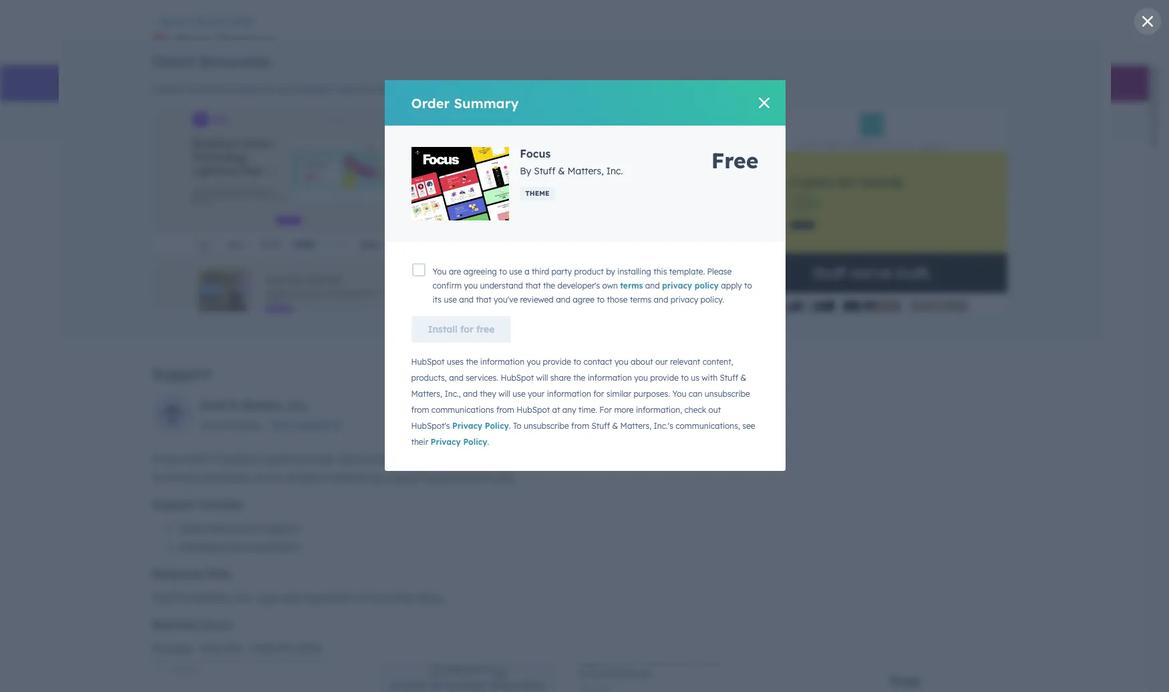 Task type: vqa. For each thing, say whether or not it's contained in the screenshot.
Ticket → Deals
no



Task type: describe. For each thing, give the bounding box(es) containing it.
themes
[[217, 30, 275, 50]]

shop themes
[[173, 30, 275, 50]]

back
[[162, 17, 182, 27]]

close image
[[1143, 16, 1154, 27]]

back to theme library link
[[152, 17, 254, 27]]

to
[[185, 17, 193, 27]]

theme
[[195, 17, 222, 27]]



Task type: locate. For each thing, give the bounding box(es) containing it.
back to theme library
[[162, 17, 254, 27]]

library
[[225, 17, 254, 27]]

shop
[[173, 30, 212, 50]]



